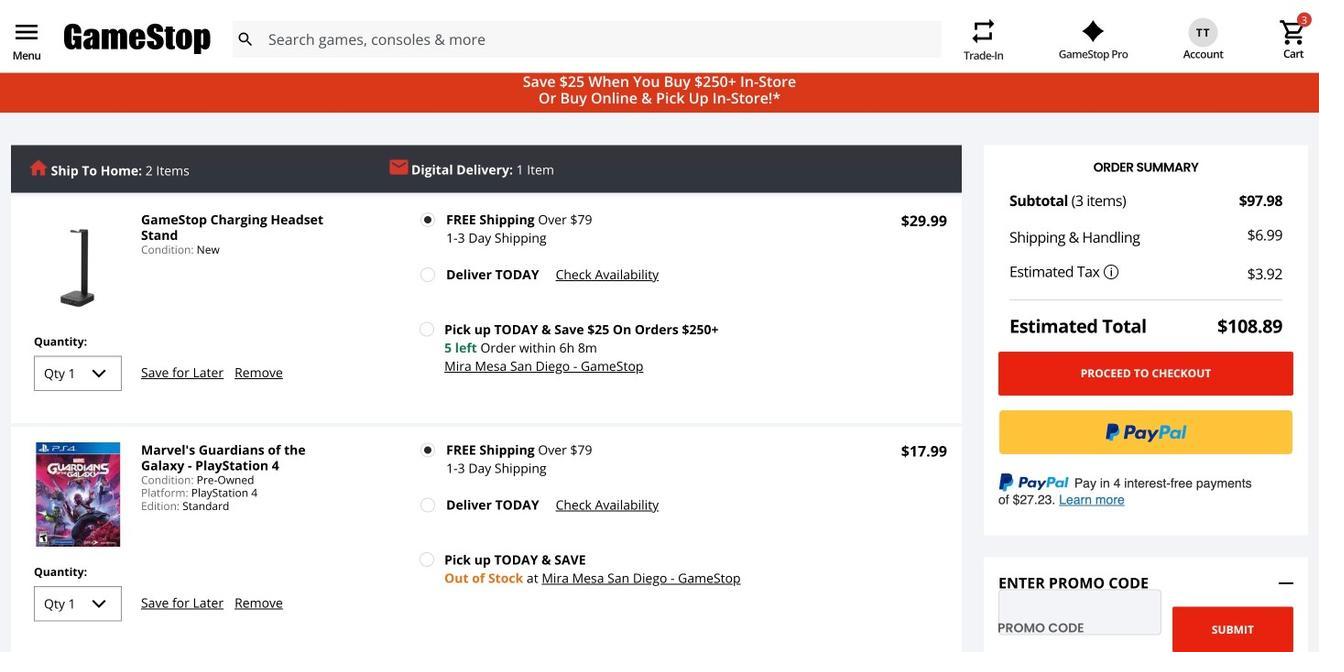 Task type: vqa. For each thing, say whether or not it's contained in the screenshot.
'text field'
yes



Task type: describe. For each thing, give the bounding box(es) containing it.
gamestop pro icon image
[[1082, 20, 1105, 42]]

marvel&#39;s guardians of the galaxy - playstation 4 image
[[26, 443, 130, 547]]

gamestop charging headset stand image
[[26, 212, 130, 317]]



Task type: locate. For each thing, give the bounding box(es) containing it.
gamestop image
[[64, 22, 211, 57]]

None text field
[[999, 590, 1162, 636]]

None search field
[[232, 21, 942, 58]]

Search games, consoles & more search field
[[269, 21, 909, 58]]



